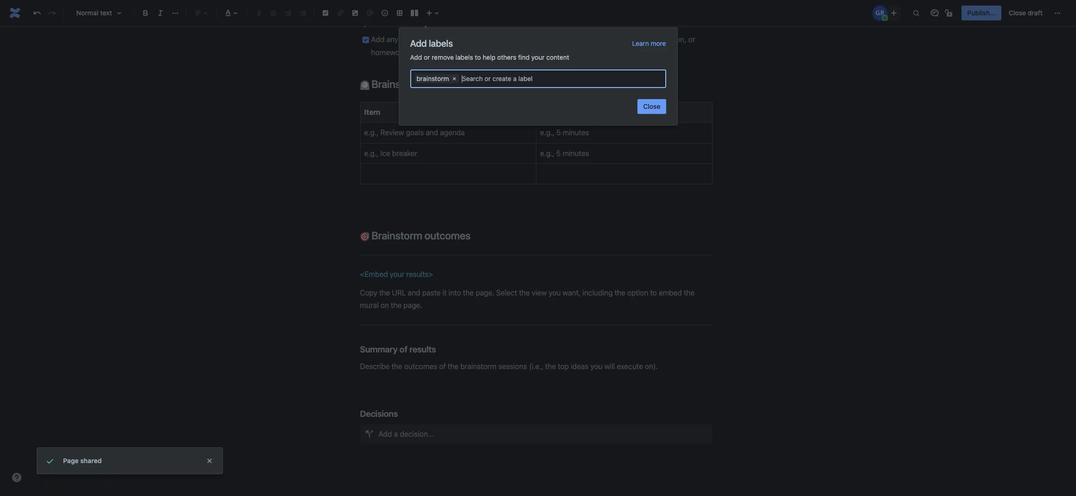Task type: locate. For each thing, give the bounding box(es) containing it.
item
[[364, 108, 380, 116]]

table image
[[394, 7, 405, 19]]

close for close
[[643, 102, 661, 110]]

content
[[546, 53, 569, 61]]

1 vertical spatial your
[[390, 270, 404, 279]]

decision image
[[362, 427, 377, 442]]

bold ⌘b image
[[140, 7, 151, 19]]

add
[[410, 38, 427, 49], [410, 53, 422, 61]]

your inside add labels dialog
[[531, 53, 545, 61]]

redo ⌘⇧z image
[[46, 7, 58, 19]]

brainstorm pre-work
[[369, 15, 467, 28]]

:dart: image
[[360, 232, 369, 242]]

0 vertical spatial brainstorm
[[372, 15, 422, 28]]

close button
[[638, 99, 666, 114]]

bullet list ⌘⇧8 image
[[253, 7, 264, 19]]

labels left to
[[456, 53, 473, 61]]

pre-
[[425, 15, 444, 28]]

close
[[1009, 9, 1026, 17], [643, 102, 661, 110]]

add for add labels
[[410, 38, 427, 49]]

1 vertical spatial brainstorm
[[372, 78, 422, 91]]

0 horizontal spatial close
[[643, 102, 661, 110]]

decisions
[[360, 409, 398, 419]]

close draft
[[1009, 9, 1043, 17]]

results>
[[406, 270, 433, 279]]

2 brainstorm from the top
[[372, 78, 422, 91]]

page shared
[[63, 457, 102, 465]]

brainstorm agenda
[[369, 78, 459, 91]]

emoji image
[[379, 7, 390, 19]]

greg robinson image
[[873, 6, 888, 20]]

your
[[531, 53, 545, 61], [390, 270, 404, 279]]

1 horizontal spatial labels
[[456, 53, 473, 61]]

layouts image
[[409, 7, 420, 19]]

add left or
[[410, 53, 422, 61]]

summary of results
[[360, 345, 436, 355]]

0 vertical spatial add
[[410, 38, 427, 49]]

link image
[[335, 7, 346, 19]]

confluence image
[[7, 6, 22, 20], [7, 6, 22, 20]]

0 vertical spatial labels
[[429, 38, 453, 49]]

Main content area, start typing to enter text. text field
[[355, 0, 718, 444]]

labels up remove
[[429, 38, 453, 49]]

learn more link
[[632, 39, 666, 48]]

labels
[[429, 38, 453, 49], [456, 53, 473, 61]]

italic ⌘i image
[[155, 7, 166, 19]]

0 horizontal spatial your
[[390, 270, 404, 279]]

1 horizontal spatial your
[[531, 53, 545, 61]]

1 vertical spatial add
[[410, 53, 422, 61]]

close inside close button
[[643, 102, 661, 110]]

dismiss image
[[206, 458, 213, 465]]

brainstorm for brainstorm agenda
[[372, 78, 422, 91]]

brainstorm
[[417, 75, 449, 83]]

:seedling: image
[[360, 18, 369, 27], [360, 18, 369, 27]]

find
[[518, 53, 530, 61]]

your left results>
[[390, 270, 404, 279]]

work
[[444, 15, 467, 28]]

1 add from the top
[[410, 38, 427, 49]]

your right find
[[531, 53, 545, 61]]

1 vertical spatial close
[[643, 102, 661, 110]]

results
[[410, 345, 436, 355]]

1 brainstorm from the top
[[372, 15, 422, 28]]

1 horizontal spatial close
[[1009, 9, 1026, 17]]

2 vertical spatial brainstorm
[[372, 229, 422, 242]]

your inside main content area, start typing to enter text. 'text box'
[[390, 270, 404, 279]]

add for add or remove labels to help others find your content
[[410, 53, 422, 61]]

shared
[[80, 457, 102, 465]]

close for close draft
[[1009, 9, 1026, 17]]

success image
[[45, 456, 56, 467]]

brainstorm
[[372, 15, 422, 28], [372, 78, 422, 91], [372, 229, 422, 242]]

outdent ⇧tab image
[[282, 7, 294, 19]]

2 add from the top
[[410, 53, 422, 61]]

0 vertical spatial close
[[1009, 9, 1026, 17]]

1 vertical spatial labels
[[456, 53, 473, 61]]

or
[[424, 53, 430, 61]]

0 vertical spatial your
[[531, 53, 545, 61]]

3 brainstorm from the top
[[372, 229, 422, 242]]

add up or
[[410, 38, 427, 49]]

close inside close draft button
[[1009, 9, 1026, 17]]



Task type: vqa. For each thing, say whether or not it's contained in the screenshot.
Decisions
yes



Task type: describe. For each thing, give the bounding box(es) containing it.
help
[[483, 53, 496, 61]]

Add labels text field
[[462, 74, 533, 83]]

numbered list ⌘⇧7 image
[[268, 7, 279, 19]]

indent tab image
[[297, 7, 308, 19]]

brainstorm for brainstorm outcomes
[[372, 229, 422, 242]]

page
[[63, 457, 79, 465]]

others
[[497, 53, 516, 61]]

page shared alert
[[37, 448, 223, 474]]

brainstorm link
[[415, 74, 450, 83]]

summary
[[360, 345, 398, 355]]

draft
[[1028, 9, 1043, 17]]

:dart: image
[[360, 232, 369, 242]]

action item image
[[320, 7, 331, 19]]

more
[[651, 39, 666, 47]]

of
[[400, 345, 408, 355]]

to
[[475, 53, 481, 61]]

add labels dialog
[[399, 28, 677, 125]]

mention image
[[364, 7, 376, 19]]

remove
[[432, 53, 454, 61]]

clear image
[[451, 75, 458, 83]]

add labels
[[410, 38, 453, 49]]

learn more
[[632, 39, 666, 47]]

:timer: image
[[360, 81, 369, 90]]

publish... button
[[962, 6, 1002, 20]]

add or remove labels to help others find your content
[[410, 53, 569, 61]]

undo ⌘z image
[[32, 7, 43, 19]]

brainstorm outcomes
[[369, 229, 471, 242]]

0 horizontal spatial labels
[[429, 38, 453, 49]]

learn
[[632, 39, 649, 47]]

<embed
[[360, 270, 388, 279]]

add image, video, or file image
[[350, 7, 361, 19]]

<embed your results>
[[360, 270, 433, 279]]

outcomes
[[425, 229, 471, 242]]

brainstorm for brainstorm pre-work
[[372, 15, 422, 28]]

:timer: image
[[360, 81, 369, 90]]

close draft button
[[1003, 6, 1048, 20]]

agenda
[[425, 78, 459, 91]]

publish...
[[967, 9, 996, 17]]



